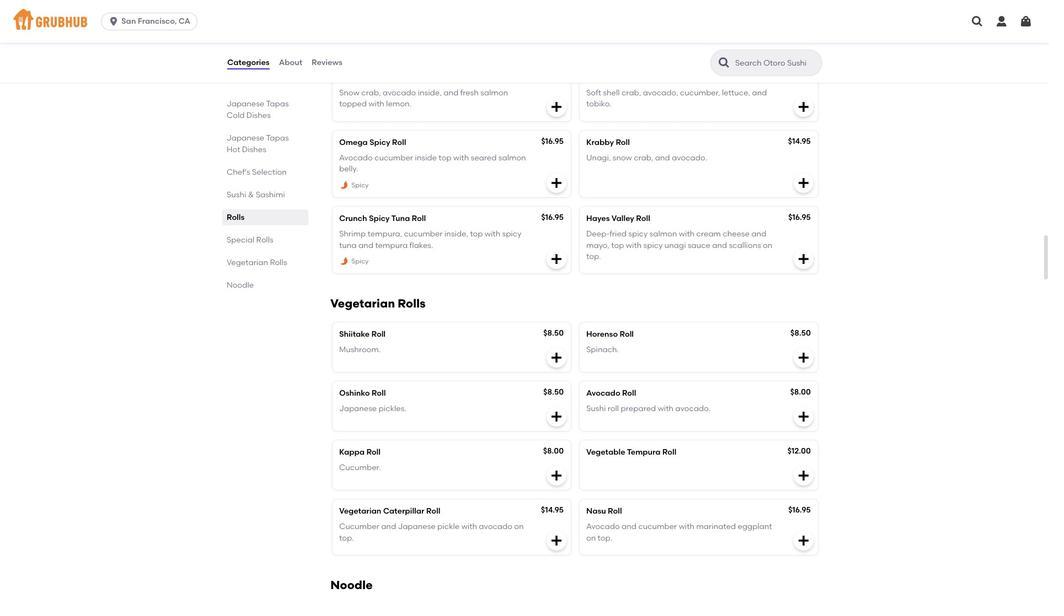 Task type: locate. For each thing, give the bounding box(es) containing it.
omega spicy roll
[[339, 138, 406, 147]]

tuna
[[470, 23, 488, 33], [339, 241, 357, 250]]

japanese up hot
[[227, 134, 264, 143]]

avocado
[[666, 23, 700, 33], [383, 88, 416, 98], [479, 523, 513, 532]]

and down vegetarian caterpillar roll
[[381, 523, 396, 532]]

0 vertical spatial avocado
[[666, 23, 700, 33]]

Search Otoro Sushi search field
[[734, 58, 819, 68]]

1 horizontal spatial topped
[[725, 23, 753, 33]]

1 vertical spatial noodle
[[331, 579, 373, 593]]

0 vertical spatial tempura,
[[368, 23, 402, 33]]

shrimp up garlic
[[587, 23, 613, 33]]

vegetarian rolls
[[227, 258, 287, 268], [331, 297, 426, 311]]

avocado roll
[[587, 389, 637, 398]]

1 horizontal spatial noodle
[[331, 579, 373, 593]]

valley
[[612, 214, 635, 223]]

cucumber inside shrimp tempura, cucumber inside, tuna on top with spicy sauce, onion, and shiso.
[[404, 23, 443, 33]]

pickles.
[[379, 405, 407, 414]]

1 horizontal spatial sushi
[[587, 405, 606, 414]]

1 vertical spatial salmon
[[499, 153, 526, 163]]

0 vertical spatial topped
[[725, 23, 753, 33]]

vegetarian rolls up shiitake roll
[[331, 297, 426, 311]]

reviews
[[312, 58, 343, 67]]

cucumber
[[339, 523, 380, 532]]

on inside avocado and cucumber with marinated eggplant on top.
[[587, 534, 596, 543]]

1 vertical spatial sushi
[[587, 405, 606, 414]]

$16.95 for soft shell crab, avocado, cucumber, lettuce, and tobiko.
[[789, 72, 811, 81]]

and inside avocado and cucumber with marinated eggplant on top.
[[622, 523, 637, 532]]

and inside shrimp tempura, cucumber inside, top with spicy tuna and tempura flakes.
[[359, 241, 374, 250]]

roll
[[608, 405, 619, 414]]

belly.
[[339, 165, 358, 174]]

top. down nasu roll in the right of the page
[[598, 534, 613, 543]]

spicy right spicy image
[[352, 181, 369, 189]]

0 horizontal spatial topped
[[339, 100, 367, 109]]

topped down snow
[[339, 100, 367, 109]]

0 vertical spatial inside
[[701, 23, 723, 33]]

salmon right seared
[[499, 153, 526, 163]]

roll
[[391, 73, 405, 82], [613, 73, 627, 82], [392, 138, 406, 147], [616, 138, 630, 147], [412, 214, 426, 223], [636, 214, 650, 223], [372, 330, 386, 339], [620, 330, 634, 339], [372, 389, 386, 398], [622, 389, 637, 398], [367, 448, 381, 458], [663, 448, 677, 458], [426, 507, 441, 517], [608, 507, 622, 517]]

0 vertical spatial inside,
[[445, 23, 468, 33]]

vegetarian up shiitake roll
[[331, 297, 395, 311]]

soft
[[587, 88, 602, 98]]

topped
[[725, 23, 753, 33], [339, 100, 367, 109]]

shrimp up sauce,
[[339, 23, 366, 33]]

topped inside shrimp tempura and avocado inside topped with garlic white tuna.
[[725, 23, 753, 33]]

0 horizontal spatial avocado
[[383, 88, 416, 98]]

vegetarian up 'cucumber'
[[339, 507, 381, 517]]

tapas down the japanese tapas cold dishes
[[266, 134, 289, 143]]

vegetarian
[[227, 258, 268, 268], [331, 297, 395, 311], [339, 507, 381, 517]]

1 vertical spatial vegetarian
[[331, 297, 395, 311]]

tempura, inside shrimp tempura, cucumber inside, top with spicy tuna and tempura flakes.
[[368, 230, 402, 239]]

and down nasu roll in the right of the page
[[622, 523, 637, 532]]

2 tempura, from the top
[[368, 230, 402, 239]]

shrimp for white
[[587, 23, 613, 33]]

tempura, inside shrimp tempura, cucumber inside, tuna on top with spicy sauce, onion, and shiso.
[[368, 23, 402, 33]]

0 vertical spatial avocado.
[[672, 153, 707, 163]]

and inside snow crab, avocado inside, and fresh salmon topped with lemon.
[[444, 88, 459, 98]]

top.
[[587, 252, 601, 261], [339, 534, 354, 543], [598, 534, 613, 543]]

$14.95 for unagi, snow crab, and avocado.
[[788, 137, 811, 146]]

and up scallions
[[752, 230, 767, 239]]

0 horizontal spatial noodle
[[227, 281, 254, 290]]

crab, right shell
[[622, 88, 641, 98]]

shrimp inside shrimp tempura, cucumber inside, top with spicy tuna and tempura flakes.
[[339, 230, 366, 239]]

1 vertical spatial avocado
[[587, 389, 621, 398]]

tapas inside japanese tapas hot dishes
[[266, 134, 289, 143]]

topped up search icon
[[725, 23, 753, 33]]

0 horizontal spatial tempura
[[375, 241, 408, 250]]

0 vertical spatial tuna
[[470, 23, 488, 33]]

dishes right cold
[[247, 111, 271, 120]]

salmon inside deep-fried spicy salmon with cream cheese and mayo, top with spicy unagi sauce and scallions on top.
[[650, 230, 677, 239]]

0 vertical spatial tempura
[[615, 23, 648, 33]]

cucumber inside avocado and cucumber with marinated eggplant on top.
[[639, 523, 677, 532]]

and left the shiso.
[[412, 35, 427, 44]]

sushi & sashimi
[[227, 190, 285, 200]]

shrimp
[[339, 23, 366, 33], [587, 23, 613, 33], [339, 230, 366, 239]]

1 vertical spatial inside
[[415, 153, 437, 163]]

tapas
[[266, 99, 289, 109], [266, 134, 289, 143]]

top inside shrimp tempura, cucumber inside, top with spicy tuna and tempura flakes.
[[470, 230, 483, 239]]

shrimp inside shrimp tempura and avocado inside topped with garlic white tuna.
[[587, 23, 613, 33]]

svg image inside san francisco, ca button
[[108, 16, 119, 27]]

1 horizontal spatial avocado
[[479, 523, 513, 532]]

roll up snow
[[616, 138, 630, 147]]

inside, inside shrimp tempura, cucumber inside, tuna on top with spicy sauce, onion, and shiso.
[[445, 23, 468, 33]]

inside, for top
[[445, 230, 468, 239]]

japanese for japanese pickles.
[[339, 405, 377, 414]]

search icon image
[[718, 56, 731, 70]]

cheese
[[723, 230, 750, 239]]

tempura up tuna.
[[615, 23, 648, 33]]

0 vertical spatial $8.00
[[791, 388, 811, 397]]

japanese for japanese tapas cold dishes
[[227, 99, 264, 109]]

noodle
[[227, 281, 254, 290], [331, 579, 373, 593]]

spicy left tuna
[[369, 214, 390, 223]]

tempura down crunch spicy tuna roll
[[375, 241, 408, 250]]

with inside the cucumber and japanese pickle with avocado on top.
[[462, 523, 477, 532]]

dishes inside japanese tapas hot dishes
[[242, 145, 266, 155]]

1 vertical spatial avocado
[[383, 88, 416, 98]]

spicy inside shrimp tempura, cucumber inside, top with spicy tuna and tempura flakes.
[[502, 230, 522, 239]]

top. for avocado and cucumber with marinated eggplant on top.
[[598, 534, 613, 543]]

inside, inside shrimp tempura, cucumber inside, top with spicy tuna and tempura flakes.
[[445, 230, 468, 239]]

1 horizontal spatial tempura
[[615, 23, 648, 33]]

salmon inside snow crab, avocado inside, and fresh salmon topped with lemon.
[[481, 88, 508, 98]]

shrimp down crunch at left top
[[339, 230, 366, 239]]

sushi for sushi & sashimi
[[227, 190, 246, 200]]

spicy right omega
[[370, 138, 390, 147]]

roll up shell
[[613, 73, 627, 82]]

tempura, for sauce,
[[368, 23, 402, 33]]

1 vertical spatial $8.00
[[543, 447, 564, 456]]

1 vertical spatial inside,
[[418, 88, 442, 98]]

unagi, snow crab, and avocado.
[[587, 153, 707, 163]]

1 vertical spatial topped
[[339, 100, 367, 109]]

krabby
[[587, 138, 614, 147]]

0 vertical spatial salmon
[[481, 88, 508, 98]]

roll up cucumber. at left bottom
[[367, 448, 381, 458]]

1 tapas from the top
[[266, 99, 289, 109]]

inside, for tuna
[[445, 23, 468, 33]]

1 vertical spatial avocado.
[[676, 405, 711, 414]]

salmon right the fresh
[[481, 88, 508, 98]]

shrimp tempura, cucumber inside, top with spicy tuna and tempura flakes.
[[339, 230, 522, 250]]

and left the fresh
[[444, 88, 459, 98]]

nasu
[[587, 507, 606, 517]]

top. down 'cucumber'
[[339, 534, 354, 543]]

2 vertical spatial inside,
[[445, 230, 468, 239]]

with inside shrimp tempura, cucumber inside, top with spicy tuna and tempura flakes.
[[485, 230, 501, 239]]

spicy
[[370, 138, 390, 147], [352, 181, 369, 189], [369, 214, 390, 223], [352, 258, 369, 265]]

rolls
[[227, 213, 245, 222], [256, 236, 274, 245], [270, 258, 287, 268], [398, 297, 426, 311]]

tempura inside shrimp tempura, cucumber inside, top with spicy tuna and tempura flakes.
[[375, 241, 408, 250]]

roll up the cucumber and japanese pickle with avocado on top.
[[426, 507, 441, 517]]

pickle
[[438, 523, 460, 532]]

tempura, up sauce,
[[368, 23, 402, 33]]

$8.50 for spinach.
[[544, 329, 564, 338]]

1 horizontal spatial inside
[[701, 23, 723, 33]]

crab, inside soft shell crab, avocado, cucumber, lettuce, and tobiko.
[[622, 88, 641, 98]]

spicy
[[339, 35, 359, 44], [502, 230, 522, 239], [629, 230, 648, 239], [644, 241, 663, 250]]

sushi left &
[[227, 190, 246, 200]]

1 vertical spatial dishes
[[242, 145, 266, 155]]

0 vertical spatial sushi
[[227, 190, 246, 200]]

sushi
[[227, 190, 246, 200], [587, 405, 606, 414]]

onion,
[[387, 35, 410, 44]]

japanese tapas cold dishes
[[227, 99, 289, 120]]

prepared
[[621, 405, 656, 414]]

tempura, down crunch spicy tuna roll
[[368, 230, 402, 239]]

san
[[121, 17, 136, 26]]

top. down mayo,
[[587, 252, 601, 261]]

1 tempura, from the top
[[368, 23, 402, 33]]

avocado
[[339, 153, 373, 163], [587, 389, 621, 398], [587, 523, 620, 532]]

and down crunch at left top
[[359, 241, 374, 250]]

categories button
[[227, 43, 270, 83]]

top
[[501, 23, 514, 33], [439, 153, 452, 163], [470, 230, 483, 239], [612, 241, 624, 250]]

0 horizontal spatial $8.00
[[543, 447, 564, 456]]

avocado down nasu roll in the right of the page
[[587, 523, 620, 532]]

1 horizontal spatial $14.95
[[788, 137, 811, 146]]

inside, for and
[[418, 88, 442, 98]]

and inside soft shell crab, avocado, cucumber, lettuce, and tobiko.
[[752, 88, 767, 98]]

shell
[[603, 88, 620, 98]]

white
[[610, 35, 630, 44]]

crab, for krabby roll
[[634, 153, 654, 163]]

1 vertical spatial $14.95
[[541, 506, 564, 515]]

avocado inside avocado and cucumber with marinated eggplant on top.
[[587, 523, 620, 532]]

0 horizontal spatial vegetarian rolls
[[227, 258, 287, 268]]

crab, down "golden state roll"
[[361, 88, 381, 98]]

and inside shrimp tempura and avocado inside topped with garlic white tuna.
[[649, 23, 664, 33]]

1 vertical spatial vegetarian rolls
[[331, 297, 426, 311]]

2 tapas from the top
[[266, 134, 289, 143]]

dishes
[[247, 111, 271, 120], [242, 145, 266, 155]]

0 vertical spatial $14.95
[[788, 137, 811, 146]]

inside,
[[445, 23, 468, 33], [418, 88, 442, 98], [445, 230, 468, 239]]

$8.00 for cucumber.
[[543, 447, 564, 456]]

avocado. for sushi roll prepared with avocado.
[[676, 405, 711, 414]]

japanese down caterpillar
[[398, 523, 436, 532]]

0 horizontal spatial $14.95
[[541, 506, 564, 515]]

1 vertical spatial tapas
[[266, 134, 289, 143]]

salmon inside avocado cucumber inside top with seared salmon belly.
[[499, 153, 526, 163]]

mushroom.
[[339, 346, 381, 355]]

shiitake
[[339, 330, 370, 339]]

special
[[227, 236, 255, 245]]

topped inside snow crab, avocado inside, and fresh salmon topped with lemon.
[[339, 100, 367, 109]]

roll down lemon.
[[392, 138, 406, 147]]

dishes inside the japanese tapas cold dishes
[[247, 111, 271, 120]]

0 vertical spatial avocado
[[339, 153, 373, 163]]

shrimp tempura and avocado inside topped with garlic white tuna.
[[587, 23, 770, 44]]

avocado up roll
[[587, 389, 621, 398]]

roll right shiitake
[[372, 330, 386, 339]]

top inside avocado cucumber inside top with seared salmon belly.
[[439, 153, 452, 163]]

salmon
[[481, 88, 508, 98], [499, 153, 526, 163], [650, 230, 677, 239]]

lemon.
[[386, 100, 412, 109]]

on inside deep-fried spicy salmon with cream cheese and mayo, top with spicy unagi sauce and scallions on top.
[[763, 241, 773, 250]]

japanese up cold
[[227, 99, 264, 109]]

japanese inside japanese tapas hot dishes
[[227, 134, 264, 143]]

vegetarian down special rolls
[[227, 258, 268, 268]]

lettuce,
[[722, 88, 751, 98]]

inside
[[701, 23, 723, 33], [415, 153, 437, 163]]

2 vertical spatial avocado
[[587, 523, 620, 532]]

inside, inside snow crab, avocado inside, and fresh salmon topped with lemon.
[[418, 88, 442, 98]]

2 vertical spatial avocado
[[479, 523, 513, 532]]

$16.95
[[541, 72, 564, 81], [789, 72, 811, 81], [541, 137, 564, 146], [541, 213, 564, 222], [789, 213, 811, 222], [789, 506, 811, 515]]

0 vertical spatial noodle
[[227, 281, 254, 290]]

svg image
[[971, 15, 984, 28], [108, 16, 119, 27], [550, 35, 563, 48], [797, 100, 811, 114], [550, 177, 563, 190], [797, 177, 811, 190], [550, 253, 563, 266], [797, 253, 811, 266], [797, 352, 811, 365], [550, 411, 563, 424], [550, 470, 563, 483], [797, 470, 811, 483], [550, 535, 563, 548]]

0 horizontal spatial sushi
[[227, 190, 246, 200]]

cucumber inside avocado cucumber inside top with seared salmon belly.
[[375, 153, 413, 163]]

top inside shrimp tempura, cucumber inside, tuna on top with spicy sauce, onion, and shiso.
[[501, 23, 514, 33]]

2 horizontal spatial avocado
[[666, 23, 700, 33]]

crab, right snow
[[634, 153, 654, 163]]

selection
[[252, 168, 287, 177]]

with inside shrimp tempura, cucumber inside, tuna on top with spicy sauce, onion, and shiso.
[[516, 23, 531, 33]]

svg image
[[995, 15, 1009, 28], [1020, 15, 1033, 28], [797, 35, 811, 48], [550, 100, 563, 114], [550, 352, 563, 365], [797, 411, 811, 424], [797, 535, 811, 548]]

tobiko.
[[587, 100, 612, 109]]

1 vertical spatial tuna
[[339, 241, 357, 250]]

tempura,
[[368, 23, 402, 33], [368, 230, 402, 239]]

0 horizontal spatial tuna
[[339, 241, 357, 250]]

deep-fried spicy salmon with cream cheese and mayo, top with spicy unagi sauce and scallions on top.
[[587, 230, 773, 261]]

tapas down about button
[[266, 99, 289, 109]]

on
[[490, 23, 499, 33], [763, 241, 773, 250], [514, 523, 524, 532], [587, 534, 596, 543]]

and up tuna.
[[649, 23, 664, 33]]

$14.95 for cucumber and japanese pickle with avocado on top.
[[541, 506, 564, 515]]

1 vertical spatial tempura,
[[368, 230, 402, 239]]

special rolls
[[227, 236, 274, 245]]

japanese down oshinko at the left bottom of the page
[[339, 405, 377, 414]]

and right lettuce,
[[752, 88, 767, 98]]

avocado up belly.
[[339, 153, 373, 163]]

sushi left roll
[[587, 405, 606, 414]]

avocado inside avocado cucumber inside top with seared salmon belly.
[[339, 153, 373, 163]]

1 horizontal spatial $8.00
[[791, 388, 811, 397]]

garlic
[[587, 35, 608, 44]]

avocado. for unagi, snow crab, and avocado.
[[672, 153, 707, 163]]

crab, for spider roll
[[622, 88, 641, 98]]

vegetarian rolls down special rolls
[[227, 258, 287, 268]]

0 vertical spatial dishes
[[247, 111, 271, 120]]

unagi
[[665, 241, 686, 250]]

dishes right hot
[[242, 145, 266, 155]]

2 vertical spatial salmon
[[650, 230, 677, 239]]

roll right state
[[391, 73, 405, 82]]

1 horizontal spatial tuna
[[470, 23, 488, 33]]

chef's
[[227, 168, 250, 177]]

and down cream
[[713, 241, 727, 250]]

tuna inside shrimp tempura, cucumber inside, tuna on top with spicy sauce, onion, and shiso.
[[470, 23, 488, 33]]

roll right tempura
[[663, 448, 677, 458]]

top. inside the cucumber and japanese pickle with avocado on top.
[[339, 534, 354, 543]]

chef's selection
[[227, 168, 287, 177]]

tapas inside the japanese tapas cold dishes
[[266, 99, 289, 109]]

shrimp inside shrimp tempura, cucumber inside, tuna on top with spicy sauce, onion, and shiso.
[[339, 23, 366, 33]]

0 horizontal spatial inside
[[415, 153, 437, 163]]

0 vertical spatial tapas
[[266, 99, 289, 109]]

unagi,
[[587, 153, 611, 163]]

cucumber for shrimp tempura, cucumber inside, top with spicy tuna and tempura flakes.
[[404, 230, 443, 239]]

shiso.
[[428, 35, 449, 44]]

salmon up unagi
[[650, 230, 677, 239]]

and
[[649, 23, 664, 33], [412, 35, 427, 44], [444, 88, 459, 98], [752, 88, 767, 98], [655, 153, 670, 163], [752, 230, 767, 239], [359, 241, 374, 250], [713, 241, 727, 250], [381, 523, 396, 532], [622, 523, 637, 532]]

reviews button
[[311, 43, 343, 83]]

top. inside avocado and cucumber with marinated eggplant on top.
[[598, 534, 613, 543]]

cucumber inside shrimp tempura, cucumber inside, top with spicy tuna and tempura flakes.
[[404, 230, 443, 239]]

spicy image
[[339, 181, 349, 190]]

nasu roll
[[587, 507, 622, 517]]

japanese
[[227, 99, 264, 109], [227, 134, 264, 143], [339, 405, 377, 414], [398, 523, 436, 532]]

$8.00
[[791, 388, 811, 397], [543, 447, 564, 456]]

snow crab, avocado inside, and fresh salmon topped with lemon.
[[339, 88, 508, 109]]

omega
[[339, 138, 368, 147]]

fried
[[610, 230, 627, 239]]

japanese inside the japanese tapas cold dishes
[[227, 99, 264, 109]]

1 vertical spatial tempura
[[375, 241, 408, 250]]



Task type: describe. For each thing, give the bounding box(es) containing it.
horenso roll
[[587, 330, 634, 339]]

inside inside shrimp tempura and avocado inside topped with garlic white tuna.
[[701, 23, 723, 33]]

caterpillar
[[383, 507, 425, 517]]

cucumber for avocado and cucumber with marinated eggplant on top.
[[639, 523, 677, 532]]

tapas for japanese tapas cold dishes
[[266, 99, 289, 109]]

scallions
[[729, 241, 761, 250]]

kappa
[[339, 448, 365, 458]]

deep-
[[587, 230, 610, 239]]

roll up prepared
[[622, 389, 637, 398]]

spider
[[587, 73, 611, 82]]

avocado for avocado cucumber inside top with seared salmon belly.
[[339, 153, 373, 163]]

roll right horenso
[[620, 330, 634, 339]]

1 horizontal spatial vegetarian rolls
[[331, 297, 426, 311]]

tuna
[[392, 214, 410, 223]]

roll right nasu
[[608, 507, 622, 517]]

soft shell crab, avocado, cucumber, lettuce, and tobiko.
[[587, 88, 767, 109]]

and inside shrimp tempura, cucumber inside, tuna on top with spicy sauce, onion, and shiso.
[[412, 35, 427, 44]]

state
[[369, 73, 389, 82]]

with inside shrimp tempura and avocado inside topped with garlic white tuna.
[[755, 23, 770, 33]]

$16.95 for snow crab, avocado inside, and fresh salmon topped with lemon.
[[541, 72, 564, 81]]

ca
[[179, 17, 190, 26]]

seared
[[471, 153, 497, 163]]

avocado cucumber inside top with seared salmon belly.
[[339, 153, 526, 174]]

mayo,
[[587, 241, 610, 250]]

spicy inside shrimp tempura, cucumber inside, tuna on top with spicy sauce, onion, and shiso.
[[339, 35, 359, 44]]

spicy image
[[339, 257, 349, 267]]

spinach.
[[587, 346, 619, 355]]

and right snow
[[655, 153, 670, 163]]

dishes for cold
[[247, 111, 271, 120]]

horenso
[[587, 330, 618, 339]]

&
[[248, 190, 254, 200]]

shrimp for spicy
[[339, 23, 366, 33]]

snow
[[613, 153, 632, 163]]

francisco,
[[138, 17, 177, 26]]

$16.95 for avocado and cucumber with marinated eggplant on top.
[[789, 506, 811, 515]]

hayes valley roll
[[587, 214, 650, 223]]

japanese for japanese tapas hot dishes
[[227, 134, 264, 143]]

hot
[[227, 145, 240, 155]]

$16.95 for deep-fried spicy salmon with cream cheese and mayo, top with spicy unagi sauce and scallions on top.
[[789, 213, 811, 222]]

crunch spicy tuna roll
[[339, 214, 426, 223]]

dishes for hot
[[242, 145, 266, 155]]

shrimp tempura and avocado inside topped with garlic white tuna. button
[[580, 1, 818, 56]]

japanese pickles.
[[339, 405, 407, 414]]

cucumber,
[[680, 88, 720, 98]]

avocado inside snow crab, avocado inside, and fresh salmon topped with lemon.
[[383, 88, 416, 98]]

sauce,
[[360, 35, 385, 44]]

on inside the cucumber and japanese pickle with avocado on top.
[[514, 523, 524, 532]]

sushi roll prepared with avocado.
[[587, 405, 711, 414]]

$12.00
[[788, 447, 811, 456]]

roll up the 'japanese pickles.'
[[372, 389, 386, 398]]

top inside deep-fried spicy salmon with cream cheese and mayo, top with spicy unagi sauce and scallions on top.
[[612, 241, 624, 250]]

roll right valley
[[636, 214, 650, 223]]

vegetable tempura roll
[[587, 448, 677, 458]]

and inside the cucumber and japanese pickle with avocado on top.
[[381, 523, 396, 532]]

with inside avocado cucumber inside top with seared salmon belly.
[[453, 153, 469, 163]]

sauce
[[688, 241, 711, 250]]

with inside snow crab, avocado inside, and fresh salmon topped with lemon.
[[369, 100, 384, 109]]

crab, inside snow crab, avocado inside, and fresh salmon topped with lemon.
[[361, 88, 381, 98]]

cucumber and japanese pickle with avocado on top.
[[339, 523, 524, 543]]

vegetarian caterpillar roll
[[339, 507, 441, 517]]

avocado for avocado roll
[[587, 389, 621, 398]]

san francisco, ca button
[[101, 13, 202, 30]]

marinated
[[697, 523, 736, 532]]

tapas for japanese tapas hot dishes
[[266, 134, 289, 143]]

inside inside avocado cucumber inside top with seared salmon belly.
[[415, 153, 437, 163]]

krabby roll
[[587, 138, 630, 147]]

salmon for avocado cucumber inside top with seared salmon belly.
[[499, 153, 526, 163]]

top. inside deep-fried spicy salmon with cream cheese and mayo, top with spicy unagi sauce and scallions on top.
[[587, 252, 601, 261]]

golden
[[339, 73, 367, 82]]

2 vertical spatial vegetarian
[[339, 507, 381, 517]]

avocado for avocado and cucumber with marinated eggplant on top.
[[587, 523, 620, 532]]

kappa roll
[[339, 448, 381, 458]]

japanese tapas hot dishes
[[227, 134, 289, 155]]

cream
[[697, 230, 721, 239]]

0 vertical spatial vegetarian
[[227, 258, 268, 268]]

on inside shrimp tempura, cucumber inside, tuna on top with spicy sauce, onion, and shiso.
[[490, 23, 499, 33]]

tuna inside shrimp tempura, cucumber inside, top with spicy tuna and tempura flakes.
[[339, 241, 357, 250]]

tuna.
[[632, 35, 651, 44]]

avocado inside the cucumber and japanese pickle with avocado on top.
[[479, 523, 513, 532]]

shrimp tempura, cucumber inside, tuna on top with spicy sauce, onion, and shiso. button
[[333, 1, 571, 56]]

about
[[279, 58, 302, 67]]

shrimp for and
[[339, 230, 366, 239]]

eggplant
[[738, 523, 772, 532]]

flakes.
[[410, 241, 433, 250]]

with inside avocado and cucumber with marinated eggplant on top.
[[679, 523, 695, 532]]

cucumber.
[[339, 464, 381, 473]]

main navigation navigation
[[0, 0, 1050, 43]]

salmon for snow crab, avocado inside, and fresh salmon topped with lemon.
[[481, 88, 508, 98]]

tempura inside shrimp tempura and avocado inside topped with garlic white tuna.
[[615, 23, 648, 33]]

fresh
[[460, 88, 479, 98]]

avocado,
[[643, 88, 679, 98]]

oshinko
[[339, 389, 370, 398]]

spicy right spicy icon
[[352, 258, 369, 265]]

roll right tuna
[[412, 214, 426, 223]]

crunch
[[339, 214, 367, 223]]

top. for cucumber and japanese pickle with avocado on top.
[[339, 534, 354, 543]]

oshinko roll
[[339, 389, 386, 398]]

japanese inside the cucumber and japanese pickle with avocado on top.
[[398, 523, 436, 532]]

golden state roll
[[339, 73, 405, 82]]

avocado inside shrimp tempura and avocado inside topped with garlic white tuna.
[[666, 23, 700, 33]]

snow
[[339, 88, 360, 98]]

about button
[[278, 43, 303, 83]]

avocado and cucumber with marinated eggplant on top.
[[587, 523, 772, 543]]

cold
[[227, 111, 245, 120]]

0 vertical spatial vegetarian rolls
[[227, 258, 287, 268]]

tempura, for tempura
[[368, 230, 402, 239]]

$8.00 for sushi roll prepared with avocado.
[[791, 388, 811, 397]]

sashimi
[[256, 190, 285, 200]]

hayes
[[587, 214, 610, 223]]

cucumber for shrimp tempura, cucumber inside, tuna on top with spicy sauce, onion, and shiso.
[[404, 23, 443, 33]]

categories
[[227, 58, 270, 67]]

$8.50 for sushi roll prepared with avocado.
[[544, 388, 564, 397]]

san francisco, ca
[[121, 17, 190, 26]]

sushi for sushi roll prepared with avocado.
[[587, 405, 606, 414]]

shiitake roll
[[339, 330, 386, 339]]

vegetable
[[587, 448, 626, 458]]



Task type: vqa. For each thing, say whether or not it's contained in the screenshot.


